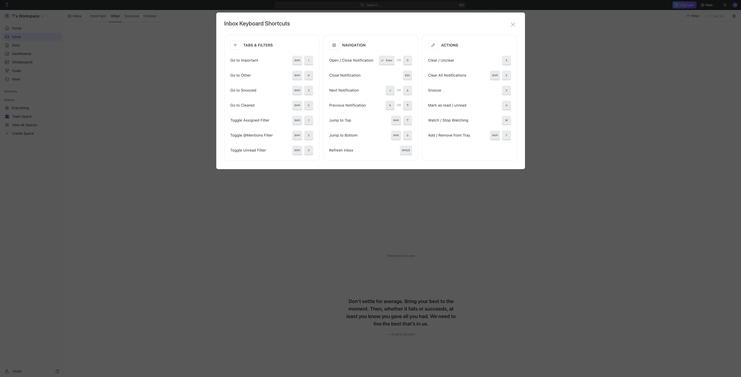 Task type: locate. For each thing, give the bounding box(es) containing it.
inbox down home
[[12, 34, 21, 39]]

best
[[429, 298, 439, 304], [391, 321, 401, 326]]

hotkeys for actions image
[[422, 35, 517, 161]]

to down the at
[[451, 313, 456, 319]]

upgrade link
[[673, 1, 697, 8]]

1 horizontal spatial the
[[446, 298, 454, 304]]

1 vertical spatial all
[[403, 313, 408, 319]]

cleared
[[144, 14, 156, 18]]

0 vertical spatial the
[[446, 298, 454, 304]]

invite
[[13, 369, 22, 373]]

tree inside the sidebar navigation
[[2, 104, 61, 137]]

your down zero
[[404, 157, 411, 161]]

1 horizontal spatial to
[[451, 313, 456, 319]]

1 horizontal spatial all
[[720, 14, 724, 18]]

3 you from the left
[[410, 313, 418, 319]]

goals
[[12, 68, 21, 73]]

your
[[404, 157, 411, 161], [418, 298, 428, 304]]

the right live
[[383, 321, 390, 326]]

favorites
[[4, 89, 17, 93]]

then,
[[370, 306, 383, 312]]

0 horizontal spatial all
[[403, 313, 408, 319]]

your up or
[[418, 298, 428, 304]]

tree
[[2, 104, 61, 137]]

dashboards link
[[2, 50, 61, 58]]

quote
[[406, 254, 415, 257]]

that's
[[403, 321, 416, 326]]

don't settle for average. bring your best to the moment. then, whether it fails or succeeds, at least you know you gave all you had. we need to live the best that's in us.
[[347, 298, 456, 326]]

to up succeeds,
[[441, 298, 445, 304]]

the up the at
[[446, 298, 454, 304]]

inbox left keyboard
[[224, 20, 238, 27]]

1 horizontal spatial your
[[418, 298, 428, 304]]

1 vertical spatial your
[[418, 298, 428, 304]]

inbox up cleared
[[390, 149, 402, 154]]

0 vertical spatial all
[[720, 14, 724, 18]]

favorites button
[[2, 88, 19, 94]]

inbox inside the sidebar navigation
[[12, 34, 21, 39]]

clear all button
[[704, 12, 727, 20]]

home link
[[2, 24, 61, 32]]

to
[[441, 298, 445, 304], [451, 313, 456, 319]]

0 horizontal spatial your
[[404, 157, 411, 161]]

1 horizontal spatial you
[[382, 313, 390, 319]]

0 vertical spatial to
[[441, 298, 445, 304]]

the
[[446, 298, 454, 304], [383, 321, 390, 326]]

1 horizontal spatial best
[[429, 298, 439, 304]]

whiteboards link
[[2, 58, 61, 66]]

you down moment.
[[359, 313, 367, 319]]

⌘k
[[459, 3, 464, 7]]

spaces
[[4, 98, 15, 102]]

0 vertical spatial best
[[429, 298, 439, 304]]

all right clear
[[720, 14, 724, 18]]

0 horizontal spatial you
[[359, 313, 367, 319]]

2 horizontal spatial you
[[410, 313, 418, 319]]

dashboards
[[12, 51, 31, 56]]

inbox
[[73, 14, 81, 18], [224, 20, 238, 27], [12, 34, 21, 39], [390, 149, 402, 154]]

succeeds,
[[425, 306, 448, 312]]

all
[[720, 14, 724, 18], [403, 313, 408, 319]]

tab list containing important
[[87, 9, 159, 23]]

important
[[90, 14, 106, 18]]

you left gave on the right
[[382, 313, 390, 319]]

cleared button
[[142, 12, 158, 20]]

important button
[[88, 12, 108, 20]]

moment.
[[349, 306, 369, 312]]

you
[[359, 313, 367, 319], [382, 313, 390, 319], [410, 313, 418, 319]]

0 vertical spatial your
[[404, 157, 411, 161]]

1 vertical spatial the
[[383, 321, 390, 326]]

1 vertical spatial best
[[391, 321, 401, 326]]

upgrade
[[680, 3, 694, 7]]

tab list
[[87, 9, 159, 23]]

best up succeeds,
[[429, 298, 439, 304]]

you down fails
[[410, 313, 418, 319]]

docs
[[12, 43, 20, 47]]

need
[[439, 313, 450, 319]]

inbox zero
[[390, 149, 412, 154]]

your inside don't settle for average. bring your best to the moment. then, whether it fails or succeeds, at least you know you gave all you had. we need to live the best that's in us.
[[418, 298, 428, 304]]

all down it
[[403, 313, 408, 319]]

angela
[[391, 332, 402, 336]]

other
[[412, 157, 420, 161]]

2 you from the left
[[382, 313, 390, 319]]

settle
[[362, 298, 375, 304]]

we
[[430, 313, 438, 319]]

best down gave on the right
[[391, 321, 401, 326]]



Task type: describe. For each thing, give the bounding box(es) containing it.
bring
[[405, 298, 417, 304]]

snoozed button
[[123, 12, 141, 20]]

0 horizontal spatial best
[[391, 321, 401, 326]]

inbox keyboard shortcuts dialog
[[216, 12, 525, 169]]

—
[[387, 332, 390, 336]]

new button
[[699, 1, 716, 9]]

it
[[404, 306, 407, 312]]

1 vertical spatial to
[[451, 313, 456, 319]]

don't
[[349, 298, 361, 304]]

notifications
[[421, 157, 441, 161]]

at
[[449, 306, 454, 312]]

clear all
[[711, 14, 724, 18]]

live
[[374, 321, 382, 326]]

goals link
[[2, 67, 61, 75]]

or
[[419, 306, 424, 312]]

sidebar navigation
[[0, 10, 64, 377]]

new
[[706, 3, 713, 7]]

cleared
[[391, 157, 403, 161]]

congratulations!
[[356, 157, 383, 161]]

fails
[[408, 306, 418, 312]]

inbox left "important"
[[73, 14, 81, 18]]

docs link
[[2, 41, 61, 49]]

other button
[[109, 12, 122, 20]]

had.
[[419, 313, 429, 319]]

clear
[[711, 14, 719, 18]]

inbox link
[[2, 33, 61, 41]]

0 horizontal spatial the
[[383, 321, 390, 326]]

0 horizontal spatial to
[[441, 298, 445, 304]]

motivational
[[388, 254, 405, 257]]

other
[[111, 14, 120, 18]]

least
[[347, 313, 358, 319]]

home
[[12, 26, 22, 30]]

congratulations! you cleared your other notifications 🎉
[[356, 157, 446, 161]]

whiteboards
[[12, 60, 33, 64]]

shortcuts
[[265, 20, 290, 27]]

gave
[[391, 313, 402, 319]]

— angela bassett
[[387, 332, 415, 336]]

hotkeys for navigation image
[[323, 35, 418, 161]]

keyboard
[[239, 20, 264, 27]]

average.
[[384, 298, 404, 304]]

all inside don't settle for average. bring your best to the moment. then, whether it fails or succeeds, at least you know you gave all you had. we need to live the best that's in us.
[[403, 313, 408, 319]]

snoozed
[[125, 14, 139, 18]]

inbox keyboard shortcuts
[[224, 20, 290, 27]]

know
[[368, 313, 381, 319]]

🎉
[[442, 157, 446, 161]]

in
[[417, 321, 421, 326]]

us.
[[422, 321, 429, 326]]

zero
[[403, 149, 412, 154]]

for
[[376, 298, 383, 304]]

you
[[384, 157, 390, 161]]

motivational quote
[[388, 254, 415, 257]]

bassett
[[403, 332, 415, 336]]

whether
[[384, 306, 403, 312]]

hotkeys for tabs & filters image
[[224, 35, 319, 161]]

search...
[[367, 3, 381, 7]]

inbox inside dialog
[[224, 20, 238, 27]]

1 you from the left
[[359, 313, 367, 319]]

all inside clear all button
[[720, 14, 724, 18]]



Task type: vqa. For each thing, say whether or not it's contained in the screenshot.
the top TO
yes



